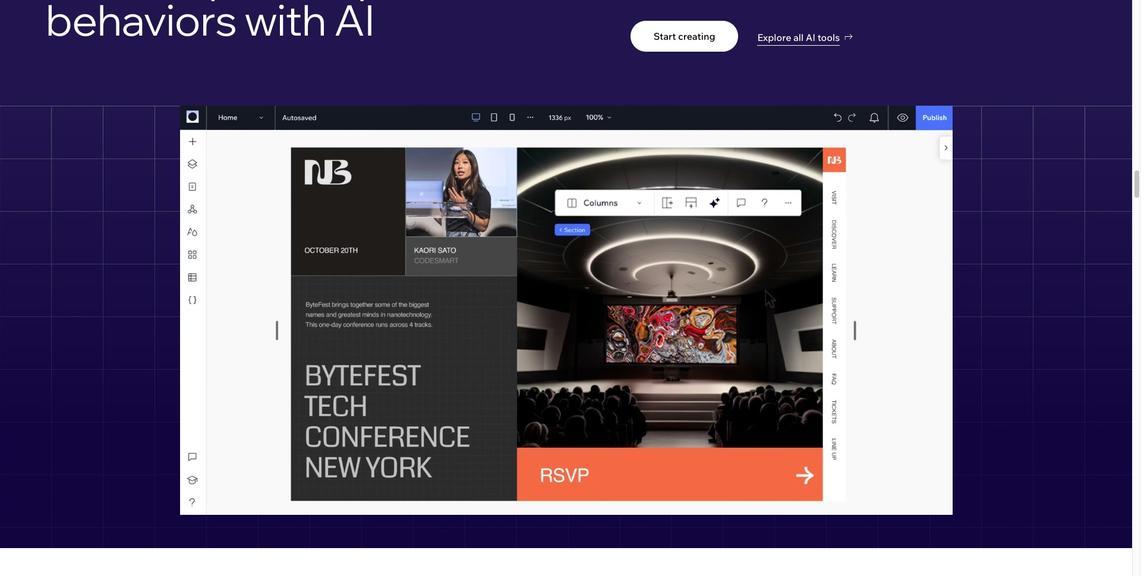 Task type: vqa. For each thing, say whether or not it's contained in the screenshot.
A conference site built with Wix Studio. The Responsive AI feature is analysing the structure of the page and optimizing it for different screen sizes. element
yes



Task type: locate. For each thing, give the bounding box(es) containing it.
start creating link
[[631, 21, 738, 52]]

tools
[[818, 32, 840, 44]]

all
[[794, 32, 804, 44]]

a conference site built with wix studio. the responsive ai feature is analysing the structure of the page and optimizing it for different screen sizes. element
[[180, 106, 953, 515]]

start
[[654, 30, 677, 42]]



Task type: describe. For each thing, give the bounding box(es) containing it.
ai
[[806, 32, 816, 44]]

start creating
[[654, 30, 716, 42]]

explore all ai tools link
[[758, 28, 854, 47]]

explore all ai tools
[[758, 32, 840, 44]]

creating
[[679, 30, 716, 42]]

explore
[[758, 32, 792, 44]]



